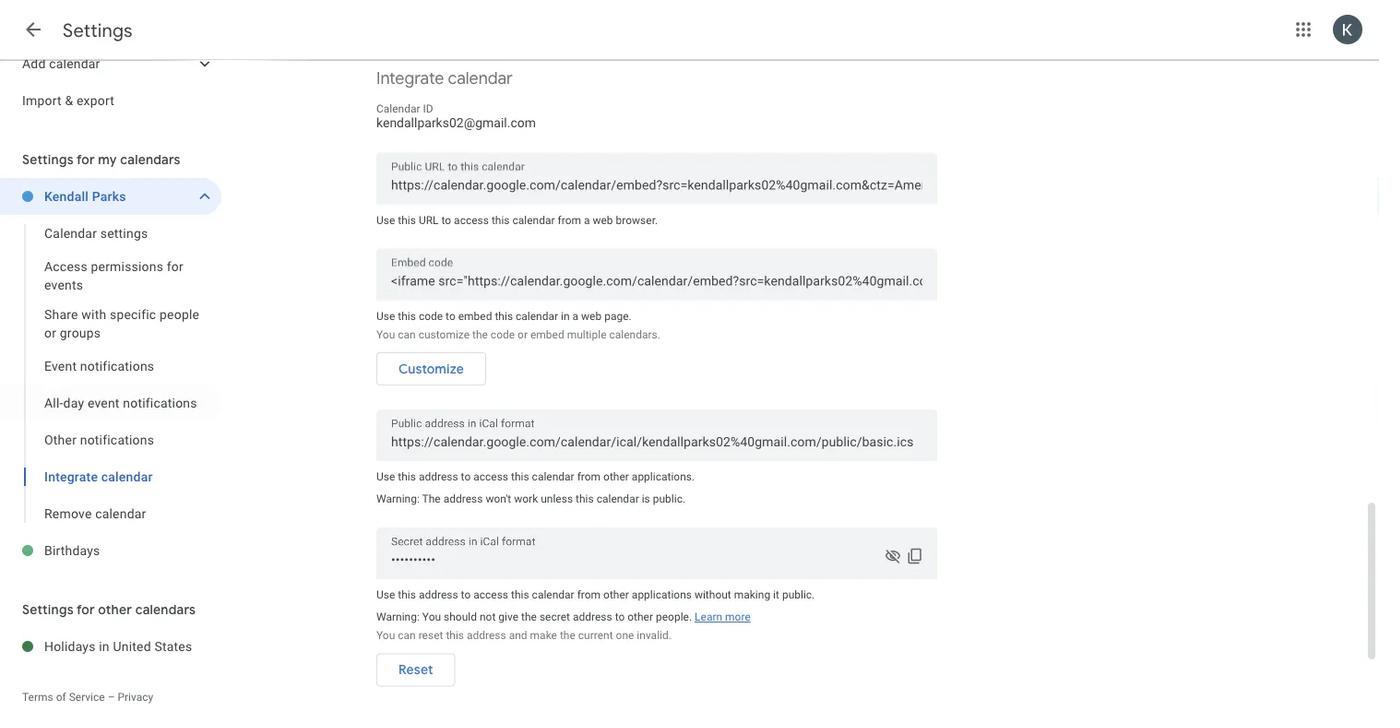 Task type: describe. For each thing, give the bounding box(es) containing it.
customize
[[419, 328, 470, 341]]

other up holidays in united states
[[98, 602, 132, 618]]

learn
[[695, 611, 723, 624]]

terms of service – privacy
[[22, 691, 153, 704]]

for for other
[[77, 602, 95, 618]]

calendar id kendallparks02@gmail.com
[[377, 102, 536, 131]]

from for applications.
[[577, 471, 601, 484]]

other up invalid.
[[628, 611, 653, 624]]

not
[[480, 611, 496, 624]]

with
[[82, 307, 106, 322]]

states
[[155, 639, 192, 654]]

2 vertical spatial the
[[560, 629, 576, 642]]

to for use this address to access this calendar from other applications without making it public. warning: you should not give the secret address to other people. learn more
[[461, 589, 471, 602]]

access for use this address to access this calendar from other applications without making it public. warning: you should not give the secret address to other people. learn more
[[474, 589, 509, 602]]

group containing calendar settings
[[0, 215, 222, 533]]

all-day event notifications
[[44, 395, 197, 411]]

to for use this url to access this calendar from a web browser.
[[442, 214, 451, 227]]

settings for my calendars
[[22, 151, 181, 168]]

remove
[[44, 506, 92, 521]]

notifications for other notifications
[[80, 432, 154, 448]]

settings for settings for my calendars
[[22, 151, 74, 168]]

you can reset this address and make the current one invalid.
[[377, 629, 672, 642]]

kendall
[[44, 189, 89, 204]]

1 vertical spatial code
[[491, 328, 515, 341]]

holidays
[[44, 639, 96, 654]]

–
[[108, 691, 115, 704]]

won't
[[486, 493, 512, 506]]

use for use this code to embed this calendar in a web page.
[[377, 310, 395, 323]]

use for use this address to access this calendar from other applications without making it public. warning: you should not give the secret address to other people. learn more
[[377, 589, 395, 602]]

url
[[419, 214, 439, 227]]

1 horizontal spatial integrate calendar
[[377, 68, 513, 89]]

specific
[[110, 307, 156, 322]]

tree containing add calendar
[[0, 8, 222, 119]]

service
[[69, 691, 105, 704]]

address down not
[[467, 629, 506, 642]]

birthdays tree item
[[0, 533, 222, 569]]

holidays in united states
[[44, 639, 192, 654]]

terms of service link
[[22, 691, 105, 704]]

settings for my calendars tree
[[0, 178, 222, 569]]

kendall parks
[[44, 189, 126, 204]]

page.
[[605, 310, 632, 323]]

united
[[113, 639, 151, 654]]

should
[[444, 611, 477, 624]]

add
[[22, 56, 46, 71]]

all-
[[44, 395, 63, 411]]

kendall parks tree item
[[0, 178, 222, 215]]

secret
[[540, 611, 570, 624]]

events
[[44, 277, 83, 293]]

public. inside the use this address to access this calendar from other applications without making it public. warning: you should not give the secret address to other people. learn more
[[783, 589, 815, 602]]

access for use this url to access this calendar from a web browser.
[[454, 214, 489, 227]]

integrate calendar inside group
[[44, 469, 153, 485]]

other up the one
[[604, 589, 629, 602]]

unless
[[541, 493, 573, 506]]

calendars for settings for other calendars
[[135, 602, 196, 618]]

calendar settings
[[44, 226, 148, 241]]

public. inside use this address to access this calendar from other applications. warning: the address won't work unless this calendar is public.
[[653, 493, 686, 506]]

1 horizontal spatial in
[[561, 310, 570, 323]]

people.
[[656, 611, 692, 624]]

learn more link
[[695, 611, 751, 624]]

current
[[578, 629, 613, 642]]

birthdays link
[[44, 533, 222, 569]]

1 horizontal spatial or
[[518, 328, 528, 341]]

access permissions for events
[[44, 259, 184, 293]]

more
[[725, 611, 751, 624]]

customize
[[399, 361, 464, 377]]

address up the current
[[573, 611, 613, 624]]

from for web
[[558, 214, 581, 227]]

event notifications
[[44, 359, 154, 374]]

notifications for event notifications
[[80, 359, 154, 374]]

can for customize
[[398, 328, 416, 341]]

import
[[22, 93, 62, 108]]

calendar for calendar id kendallparks02@gmail.com
[[377, 102, 420, 115]]

other notifications
[[44, 432, 154, 448]]

from for applications
[[577, 589, 601, 602]]

id
[[423, 102, 433, 115]]

calendars.
[[610, 328, 661, 341]]

parks
[[92, 189, 126, 204]]

people
[[160, 307, 200, 322]]

make
[[530, 629, 557, 642]]

share
[[44, 307, 78, 322]]

terms
[[22, 691, 53, 704]]

integrate inside group
[[44, 469, 98, 485]]

applications.
[[632, 471, 695, 484]]

one
[[616, 629, 634, 642]]

applications
[[632, 589, 692, 602]]

birthdays
[[44, 543, 100, 558]]

calendars for settings for my calendars
[[120, 151, 181, 168]]

the
[[422, 493, 441, 506]]

access
[[44, 259, 88, 274]]

permissions
[[91, 259, 164, 274]]

and
[[509, 629, 528, 642]]



Task type: vqa. For each thing, say whether or not it's contained in the screenshot.
Start Date text field
no



Task type: locate. For each thing, give the bounding box(es) containing it.
0 horizontal spatial embed
[[458, 310, 492, 323]]

1 vertical spatial settings
[[22, 151, 74, 168]]

0 vertical spatial public.
[[653, 493, 686, 506]]

1 vertical spatial calendar
[[44, 226, 97, 241]]

web for browser.
[[593, 214, 613, 227]]

use this code to embed this calendar in a web page.
[[377, 310, 632, 323]]

notifications
[[80, 359, 154, 374], [123, 395, 197, 411], [80, 432, 154, 448]]

integrate calendar
[[377, 68, 513, 89], [44, 469, 153, 485]]

for up holidays
[[77, 602, 95, 618]]

0 vertical spatial a
[[584, 214, 590, 227]]

0 vertical spatial in
[[561, 310, 570, 323]]

event
[[44, 359, 77, 374]]

other left applications.
[[604, 471, 629, 484]]

2 vertical spatial you
[[377, 629, 395, 642]]

1 horizontal spatial public.
[[783, 589, 815, 602]]

or inside share with specific people or groups
[[44, 325, 56, 341]]

0 vertical spatial integrate
[[377, 68, 444, 89]]

3 use from the top
[[377, 471, 395, 484]]

2 horizontal spatial the
[[560, 629, 576, 642]]

day
[[63, 395, 84, 411]]

the down the secret
[[560, 629, 576, 642]]

2 vertical spatial access
[[474, 589, 509, 602]]

from inside the use this address to access this calendar from other applications without making it public. warning: you should not give the secret address to other people. learn more
[[577, 589, 601, 602]]

my
[[98, 151, 117, 168]]

other inside use this address to access this calendar from other applications. warning: the address won't work unless this calendar is public.
[[604, 471, 629, 484]]

you for reset
[[377, 629, 395, 642]]

reset
[[419, 629, 443, 642]]

1 warning: from the top
[[377, 493, 420, 506]]

1 vertical spatial web
[[582, 310, 602, 323]]

access up not
[[474, 589, 509, 602]]

embed up "customize"
[[458, 310, 492, 323]]

None text field
[[391, 172, 923, 198], [391, 548, 923, 573], [391, 172, 923, 198], [391, 548, 923, 573]]

0 horizontal spatial the
[[473, 328, 488, 341]]

1 vertical spatial the
[[521, 611, 537, 624]]

4 use from the top
[[377, 589, 395, 602]]

1 vertical spatial integrate calendar
[[44, 469, 153, 485]]

to for use this address to access this calendar from other applications. warning: the address won't work unless this calendar is public.
[[461, 471, 471, 484]]

0 horizontal spatial integrate
[[44, 469, 98, 485]]

web
[[593, 214, 613, 227], [582, 310, 602, 323]]

access
[[454, 214, 489, 227], [474, 471, 509, 484], [474, 589, 509, 602]]

or
[[44, 325, 56, 341], [518, 328, 528, 341]]

code down use this code to embed this calendar in a web page.
[[491, 328, 515, 341]]

use this address to access this calendar from other applications without making it public. warning: you should not give the secret address to other people. learn more
[[377, 589, 815, 624]]

warning: left the
[[377, 493, 420, 506]]

1 horizontal spatial the
[[521, 611, 537, 624]]

0 vertical spatial warning:
[[377, 493, 420, 506]]

calendar for calendar settings
[[44, 226, 97, 241]]

holidays in united states link
[[44, 629, 222, 665]]

warning: inside the use this address to access this calendar from other applications without making it public. warning: you should not give the secret address to other people. learn more
[[377, 611, 420, 624]]

a for from
[[584, 214, 590, 227]]

calendar inside the use this address to access this calendar from other applications without making it public. warning: you should not give the secret address to other people. learn more
[[532, 589, 575, 602]]

can left reset
[[398, 629, 416, 642]]

0 horizontal spatial a
[[573, 310, 579, 323]]

0 vertical spatial calendar
[[377, 102, 420, 115]]

integrate up "remove"
[[44, 469, 98, 485]]

&
[[65, 93, 73, 108]]

public. down applications.
[[653, 493, 686, 506]]

you left reset
[[377, 629, 395, 642]]

invalid.
[[637, 629, 672, 642]]

group
[[0, 215, 222, 533]]

calendars
[[120, 151, 181, 168], [135, 602, 196, 618]]

1 vertical spatial integrate
[[44, 469, 98, 485]]

from left browser.
[[558, 214, 581, 227]]

the
[[473, 328, 488, 341], [521, 611, 537, 624], [560, 629, 576, 642]]

1 vertical spatial public.
[[783, 589, 815, 602]]

None text field
[[391, 268, 923, 294], [391, 429, 923, 455], [391, 268, 923, 294], [391, 429, 923, 455]]

you for customize
[[377, 328, 395, 341]]

1 vertical spatial calendars
[[135, 602, 196, 618]]

0 horizontal spatial code
[[419, 310, 443, 323]]

settings up holidays
[[22, 602, 74, 618]]

event
[[88, 395, 120, 411]]

for for my
[[77, 151, 95, 168]]

go back image
[[22, 18, 44, 41]]

you inside the use this address to access this calendar from other applications without making it public. warning: you should not give the secret address to other people. learn more
[[423, 611, 441, 624]]

it
[[774, 589, 780, 602]]

access for use this address to access this calendar from other applications. warning: the address won't work unless this calendar is public.
[[474, 471, 509, 484]]

0 vertical spatial embed
[[458, 310, 492, 323]]

settings for settings
[[63, 18, 133, 42]]

can
[[398, 328, 416, 341], [398, 629, 416, 642]]

2 vertical spatial for
[[77, 602, 95, 618]]

calendar inside the calendar id kendallparks02@gmail.com
[[377, 102, 420, 115]]

address up the
[[419, 471, 458, 484]]

1 vertical spatial in
[[99, 639, 110, 654]]

0 vertical spatial access
[[454, 214, 489, 227]]

0 horizontal spatial calendar
[[44, 226, 97, 241]]

1 horizontal spatial a
[[584, 214, 590, 227]]

1 vertical spatial access
[[474, 471, 509, 484]]

address
[[419, 471, 458, 484], [444, 493, 483, 506], [419, 589, 458, 602], [573, 611, 613, 624], [467, 629, 506, 642]]

for left 'my'
[[77, 151, 95, 168]]

use inside use this address to access this calendar from other applications. warning: the address won't work unless this calendar is public.
[[377, 471, 395, 484]]

1 vertical spatial for
[[167, 259, 184, 274]]

0 horizontal spatial or
[[44, 325, 56, 341]]

integrate up id
[[377, 68, 444, 89]]

reset button
[[377, 648, 455, 693]]

0 vertical spatial the
[[473, 328, 488, 341]]

tree
[[0, 8, 222, 119]]

kendallparks02@gmail.com
[[377, 115, 536, 131]]

2 warning: from the top
[[377, 611, 420, 624]]

0 vertical spatial settings
[[63, 18, 133, 42]]

for
[[77, 151, 95, 168], [167, 259, 184, 274], [77, 602, 95, 618]]

1 horizontal spatial integrate
[[377, 68, 444, 89]]

1 vertical spatial you
[[423, 611, 441, 624]]

1 horizontal spatial code
[[491, 328, 515, 341]]

for right the permissions
[[167, 259, 184, 274]]

code up "customize"
[[419, 310, 443, 323]]

other
[[44, 432, 77, 448]]

from
[[558, 214, 581, 227], [577, 471, 601, 484], [577, 589, 601, 602]]

settings for other calendars
[[22, 602, 196, 618]]

1 vertical spatial notifications
[[123, 395, 197, 411]]

2 vertical spatial notifications
[[80, 432, 154, 448]]

integrate calendar down other notifications
[[44, 469, 153, 485]]

integrate calendar up id
[[377, 68, 513, 89]]

1 vertical spatial can
[[398, 629, 416, 642]]

2 use from the top
[[377, 310, 395, 323]]

privacy link
[[118, 691, 153, 704]]

use this address to access this calendar from other applications. warning: the address won't work unless this calendar is public.
[[377, 471, 695, 506]]

notifications up all-day event notifications at the left of page
[[80, 359, 154, 374]]

0 vertical spatial can
[[398, 328, 416, 341]]

settings up kendall
[[22, 151, 74, 168]]

to inside use this address to access this calendar from other applications. warning: the address won't work unless this calendar is public.
[[461, 471, 471, 484]]

1 vertical spatial from
[[577, 471, 601, 484]]

this
[[398, 214, 416, 227], [492, 214, 510, 227], [398, 310, 416, 323], [495, 310, 513, 323], [398, 471, 416, 484], [511, 471, 529, 484], [576, 493, 594, 506], [398, 589, 416, 602], [511, 589, 529, 602], [446, 629, 464, 642]]

the up you can reset this address and make the current one invalid.
[[521, 611, 537, 624]]

privacy
[[118, 691, 153, 704]]

web left browser.
[[593, 214, 613, 227]]

or down use this code to embed this calendar in a web page.
[[518, 328, 528, 341]]

1 vertical spatial embed
[[531, 328, 565, 341]]

reset
[[399, 662, 433, 679]]

calendar
[[49, 56, 100, 71], [448, 68, 513, 89], [513, 214, 555, 227], [516, 310, 558, 323], [101, 469, 153, 485], [532, 471, 575, 484], [597, 493, 639, 506], [95, 506, 146, 521], [532, 589, 575, 602]]

use for use this address to access this calendar from other applications. warning: the address won't work unless this calendar is public.
[[377, 471, 395, 484]]

a
[[584, 214, 590, 227], [573, 310, 579, 323]]

is
[[642, 493, 650, 506]]

warning: up reset
[[377, 611, 420, 624]]

holidays in united states tree item
[[0, 629, 222, 665]]

can left "customize"
[[398, 328, 416, 341]]

1 horizontal spatial calendar
[[377, 102, 420, 115]]

remove calendar
[[44, 506, 146, 521]]

use this url to access this calendar from a web browser.
[[377, 214, 658, 227]]

warning: inside use this address to access this calendar from other applications. warning: the address won't work unless this calendar is public.
[[377, 493, 420, 506]]

embed
[[458, 310, 492, 323], [531, 328, 565, 341]]

public. right it
[[783, 589, 815, 602]]

access up won't
[[474, 471, 509, 484]]

you can customize the code or embed multiple calendars.
[[377, 328, 661, 341]]

settings
[[100, 226, 148, 241]]

1 can from the top
[[398, 328, 416, 341]]

or down share
[[44, 325, 56, 341]]

multiple
[[567, 328, 607, 341]]

calendar inside group
[[44, 226, 97, 241]]

export
[[77, 93, 114, 108]]

settings
[[63, 18, 133, 42], [22, 151, 74, 168], [22, 602, 74, 618]]

the inside the use this address to access this calendar from other applications without making it public. warning: you should not give the secret address to other people. learn more
[[521, 611, 537, 624]]

you up reset
[[423, 611, 441, 624]]

browser.
[[616, 214, 658, 227]]

notifications right event
[[123, 395, 197, 411]]

a left browser.
[[584, 214, 590, 227]]

can for reset
[[398, 629, 416, 642]]

0 vertical spatial web
[[593, 214, 613, 227]]

notifications down all-day event notifications at the left of page
[[80, 432, 154, 448]]

0 vertical spatial code
[[419, 310, 443, 323]]

web up multiple
[[582, 310, 602, 323]]

use inside the use this address to access this calendar from other applications without making it public. warning: you should not give the secret address to other people. learn more
[[377, 589, 395, 602]]

work
[[514, 493, 538, 506]]

embed left multiple
[[531, 328, 565, 341]]

in up multiple
[[561, 310, 570, 323]]

of
[[56, 691, 66, 704]]

2 vertical spatial settings
[[22, 602, 74, 618]]

2 can from the top
[[398, 629, 416, 642]]

0 horizontal spatial integrate calendar
[[44, 469, 153, 485]]

0 vertical spatial from
[[558, 214, 581, 227]]

1 vertical spatial warning:
[[377, 611, 420, 624]]

groups
[[60, 325, 101, 341]]

0 vertical spatial notifications
[[80, 359, 154, 374]]

address right the
[[444, 493, 483, 506]]

integrate
[[377, 68, 444, 89], [44, 469, 98, 485]]

import & export
[[22, 93, 114, 108]]

0 vertical spatial you
[[377, 328, 395, 341]]

access right the url
[[454, 214, 489, 227]]

1 horizontal spatial embed
[[531, 328, 565, 341]]

from up the current
[[577, 589, 601, 602]]

a up multiple
[[573, 310, 579, 323]]

1 use from the top
[[377, 214, 395, 227]]

without
[[695, 589, 732, 602]]

a for in
[[573, 310, 579, 323]]

other
[[604, 471, 629, 484], [604, 589, 629, 602], [98, 602, 132, 618], [628, 611, 653, 624]]

settings for settings for other calendars
[[22, 602, 74, 618]]

use
[[377, 214, 395, 227], [377, 310, 395, 323], [377, 471, 395, 484], [377, 589, 395, 602]]

to for use this code to embed this calendar in a web page.
[[446, 310, 456, 323]]

web for page.
[[582, 310, 602, 323]]

in
[[561, 310, 570, 323], [99, 639, 110, 654]]

you left "customize"
[[377, 328, 395, 341]]

calendars right 'my'
[[120, 151, 181, 168]]

0 vertical spatial for
[[77, 151, 95, 168]]

calendar up access
[[44, 226, 97, 241]]

0 vertical spatial calendars
[[120, 151, 181, 168]]

settings heading
[[63, 18, 133, 42]]

0 horizontal spatial public.
[[653, 493, 686, 506]]

1 vertical spatial a
[[573, 310, 579, 323]]

share with specific people or groups
[[44, 307, 200, 341]]

access inside the use this address to access this calendar from other applications without making it public. warning: you should not give the secret address to other people. learn more
[[474, 589, 509, 602]]

add calendar
[[22, 56, 100, 71]]

for inside access permissions for events
[[167, 259, 184, 274]]

calendars up states
[[135, 602, 196, 618]]

calendar left id
[[377, 102, 420, 115]]

0 vertical spatial integrate calendar
[[377, 68, 513, 89]]

settings up add calendar
[[63, 18, 133, 42]]

from left applications.
[[577, 471, 601, 484]]

use for use this url to access this calendar from a web browser.
[[377, 214, 395, 227]]

2 vertical spatial from
[[577, 589, 601, 602]]

in left united
[[99, 639, 110, 654]]

0 horizontal spatial in
[[99, 639, 110, 654]]

making
[[734, 589, 771, 602]]

to
[[442, 214, 451, 227], [446, 310, 456, 323], [461, 471, 471, 484], [461, 589, 471, 602], [615, 611, 625, 624]]

the down use this code to embed this calendar in a web page.
[[473, 328, 488, 341]]

access inside use this address to access this calendar from other applications. warning: the address won't work unless this calendar is public.
[[474, 471, 509, 484]]

address up should
[[419, 589, 458, 602]]

from inside use this address to access this calendar from other applications. warning: the address won't work unless this calendar is public.
[[577, 471, 601, 484]]

give
[[499, 611, 519, 624]]

in inside holidays in united states link
[[99, 639, 110, 654]]



